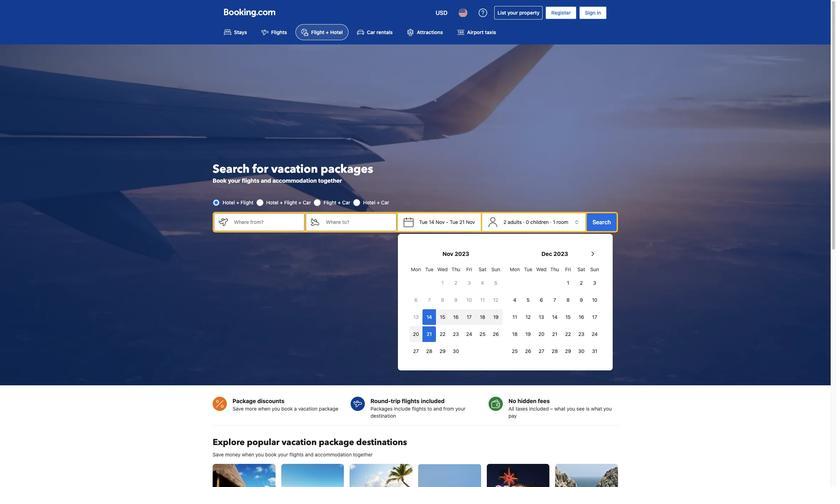 Task type: vqa. For each thing, say whether or not it's contained in the screenshot.
rightmost the 30
yes



Task type: locate. For each thing, give the bounding box(es) containing it.
9
[[454, 297, 458, 303], [580, 297, 583, 303]]

0 vertical spatial 26
[[493, 331, 499, 337]]

thu up 2 option
[[452, 266, 460, 272]]

vacation inside search for vacation packages book your flights and accommodation together
[[271, 161, 318, 177]]

2 fri from the left
[[565, 266, 571, 272]]

2 package from the top
[[319, 437, 354, 449]]

1 6 from the left
[[414, 297, 418, 303]]

taxis
[[485, 29, 496, 35]]

22 left 23 dec 2023 option
[[565, 331, 571, 337]]

vacation for packages
[[271, 161, 318, 177]]

· left 0
[[523, 219, 525, 225]]

2
[[504, 219, 507, 225], [454, 280, 457, 286], [580, 280, 583, 286]]

sign
[[585, 10, 596, 16]]

what
[[554, 406, 566, 412], [591, 406, 602, 412]]

3 inside option
[[468, 280, 471, 286]]

0 vertical spatial included
[[421, 398, 445, 404]]

30 Dec 2023 checkbox
[[575, 344, 588, 359]]

20 inside option
[[413, 331, 419, 337]]

wed for dec 2023
[[536, 266, 547, 272]]

0 horizontal spatial 24
[[466, 331, 472, 337]]

25 inside 25 option
[[480, 331, 486, 337]]

29 Nov 2023 checkbox
[[436, 344, 449, 359]]

1 20 from the left
[[413, 331, 419, 337]]

1 vertical spatial 11
[[513, 314, 517, 320]]

1 wed from the left
[[437, 266, 448, 272]]

17 for 17 option
[[467, 314, 472, 320]]

30
[[453, 348, 459, 354], [578, 348, 585, 354]]

hidden
[[518, 398, 537, 404]]

book down popular
[[265, 452, 277, 458]]

30 inside "option"
[[578, 348, 585, 354]]

car rentals link
[[351, 24, 398, 40]]

included down fees
[[529, 406, 549, 412]]

2 17 from the left
[[592, 314, 597, 320]]

0 horizontal spatial and
[[261, 177, 271, 184]]

mon up 6 checkbox
[[411, 266, 421, 272]]

1 horizontal spatial 24
[[592, 331, 598, 337]]

1 22 from the left
[[440, 331, 446, 337]]

7 inside 7 dec 2023 option
[[553, 297, 556, 303]]

2 2023 from the left
[[554, 251, 568, 257]]

19 inside "option"
[[526, 331, 531, 337]]

trip
[[391, 398, 401, 404]]

accommodation
[[272, 177, 317, 184], [315, 452, 352, 458]]

2 23 from the left
[[578, 331, 584, 337]]

2 8 from the left
[[567, 297, 570, 303]]

8 left 9 nov 2023 checkbox
[[441, 297, 444, 303]]

thu for dec
[[550, 266, 559, 272]]

1 left 2 dec 2023 option
[[567, 280, 569, 286]]

1
[[553, 219, 555, 225], [442, 280, 444, 286], [567, 280, 569, 286]]

10 inside option
[[592, 297, 597, 303]]

7 inside 7 option
[[428, 297, 431, 303]]

1 29 from the left
[[440, 348, 446, 354]]

0 horizontal spatial 1
[[442, 280, 444, 286]]

10 left 11 nov 2023 option
[[467, 297, 472, 303]]

27 left 28 checkbox
[[413, 348, 419, 354]]

thu
[[452, 266, 460, 272], [550, 266, 559, 272]]

12 right 11 nov 2023 option
[[493, 297, 498, 303]]

0 horizontal spatial 7
[[428, 297, 431, 303]]

sun for nov 2023
[[491, 266, 500, 272]]

0 horizontal spatial 12
[[493, 297, 498, 303]]

sat up 2 dec 2023 option
[[578, 266, 585, 272]]

2 29 from the left
[[565, 348, 571, 354]]

0 vertical spatial 11
[[480, 297, 485, 303]]

17 inside 'checkbox'
[[592, 314, 597, 320]]

fri
[[466, 266, 472, 272], [565, 266, 571, 272]]

1 10 from the left
[[467, 297, 472, 303]]

1 horizontal spatial 17
[[592, 314, 597, 320]]

15 left "16 nov 2023" checkbox
[[440, 314, 445, 320]]

dec
[[542, 251, 552, 257]]

tue up 5 dec 2023 option
[[524, 266, 532, 272]]

22 Dec 2023 checkbox
[[561, 326, 575, 342]]

search inside button
[[593, 219, 611, 225]]

2 24 from the left
[[592, 331, 598, 337]]

2 13 from the left
[[539, 314, 544, 320]]

9 for 9 nov 2023 checkbox
[[454, 297, 458, 303]]

10 for 10 option
[[592, 297, 597, 303]]

2 thu from the left
[[550, 266, 559, 272]]

27 Dec 2023 checkbox
[[535, 344, 548, 359]]

28 right "27" checkbox at the right bottom
[[552, 348, 558, 354]]

fri up 3 nov 2023 option
[[466, 266, 472, 272]]

save left money
[[213, 452, 224, 458]]

fri up 1 checkbox
[[565, 266, 571, 272]]

14 left 15 checkbox
[[552, 314, 558, 320]]

1 horizontal spatial ·
[[550, 219, 552, 225]]

2 16 from the left
[[579, 314, 584, 320]]

hotel inside flight + hotel link
[[330, 29, 343, 35]]

0 vertical spatial package
[[319, 406, 338, 412]]

1 17 from the left
[[467, 314, 472, 320]]

hotel for hotel + flight
[[223, 199, 235, 205]]

2 7 from the left
[[553, 297, 556, 303]]

27 inside "27" checkbox
[[539, 348, 544, 354]]

0 vertical spatial 19
[[493, 314, 499, 320]]

flight + car
[[324, 199, 350, 205]]

sun for dec 2023
[[590, 266, 599, 272]]

18 for 18 nov 2023 'checkbox'
[[480, 314, 485, 320]]

1 vertical spatial 26
[[525, 348, 531, 354]]

0 horizontal spatial book
[[265, 452, 277, 458]]

save down package at the left bottom of the page
[[233, 406, 244, 412]]

1 package from the top
[[319, 406, 338, 412]]

1 vertical spatial 4
[[513, 297, 516, 303]]

12 inside option
[[526, 314, 531, 320]]

0 horizontal spatial 5
[[494, 280, 497, 286]]

2 horizontal spatial 1
[[567, 280, 569, 286]]

21 cell
[[423, 325, 436, 342]]

included inside no hidden fees all taxes included – what you see is what you pay
[[529, 406, 549, 412]]

3 right 2 option
[[468, 280, 471, 286]]

you down the discounts
[[272, 406, 280, 412]]

grid
[[409, 262, 503, 359], [508, 262, 601, 359]]

5 for 5 nov 2023 checkbox at the bottom
[[494, 280, 497, 286]]

1 horizontal spatial 21
[[459, 219, 465, 225]]

16 for 16 dec 2023 "option"
[[579, 314, 584, 320]]

0 horizontal spatial 8
[[441, 297, 444, 303]]

28
[[426, 348, 432, 354], [552, 348, 558, 354]]

18 inside checkbox
[[512, 331, 518, 337]]

1 horizontal spatial what
[[591, 406, 602, 412]]

sun
[[491, 266, 500, 272], [590, 266, 599, 272]]

4 inside checkbox
[[481, 280, 484, 286]]

5 Nov 2023 checkbox
[[489, 275, 503, 291]]

save inside explore popular vacation package destinations save money when you book your flights and accommodation together
[[213, 452, 224, 458]]

2 mon from the left
[[510, 266, 520, 272]]

stays link
[[218, 24, 253, 40]]

14 Dec 2023 checkbox
[[548, 309, 561, 325]]

+ for hotel + flight
[[236, 199, 239, 205]]

flights inside explore popular vacation package destinations save money when you book your flights and accommodation together
[[289, 452, 304, 458]]

1 27 from the left
[[413, 348, 419, 354]]

0 vertical spatial 5
[[494, 280, 497, 286]]

1 30 from the left
[[453, 348, 459, 354]]

your right the list
[[508, 10, 518, 16]]

explore popular vacation package destinations save money when you book your flights and accommodation together
[[213, 437, 407, 458]]

23 inside option
[[578, 331, 584, 337]]

14 left 15 "option"
[[427, 314, 432, 320]]

vacation down a
[[282, 437, 317, 449]]

28 right 27 nov 2023 option
[[426, 348, 432, 354]]

· right children
[[550, 219, 552, 225]]

1 sun from the left
[[491, 266, 500, 272]]

18 Dec 2023 checkbox
[[508, 326, 522, 342]]

19
[[493, 314, 499, 320], [526, 331, 531, 337]]

wed
[[437, 266, 448, 272], [536, 266, 547, 272]]

+
[[326, 29, 329, 35], [236, 199, 239, 205], [280, 199, 283, 205], [298, 199, 302, 205], [338, 199, 341, 205], [377, 199, 380, 205]]

24
[[466, 331, 472, 337], [592, 331, 598, 337]]

22
[[440, 331, 446, 337], [565, 331, 571, 337]]

sun up 3 checkbox
[[590, 266, 599, 272]]

29 inside option
[[565, 348, 571, 354]]

27 inside 27 nov 2023 option
[[413, 348, 419, 354]]

23 inside 'checkbox'
[[453, 331, 459, 337]]

25 for 25 option
[[480, 331, 486, 337]]

+ for flight + hotel
[[326, 29, 329, 35]]

when right money
[[242, 452, 254, 458]]

1 vertical spatial 18
[[512, 331, 518, 337]]

-
[[446, 219, 448, 225]]

0 vertical spatial when
[[258, 406, 270, 412]]

2 left adults
[[504, 219, 507, 225]]

0 horizontal spatial 18
[[480, 314, 485, 320]]

destinations
[[356, 437, 407, 449]]

2 right 1 nov 2023 checkbox
[[454, 280, 457, 286]]

list your property
[[498, 10, 540, 16]]

1 3 from the left
[[468, 280, 471, 286]]

21 inside option
[[552, 331, 557, 337]]

5 right 4 nov 2023 checkbox
[[494, 280, 497, 286]]

5 inside checkbox
[[494, 280, 497, 286]]

11 for 11 checkbox
[[513, 314, 517, 320]]

7 left 8 dec 2023 checkbox on the right of the page
[[553, 297, 556, 303]]

vacation
[[271, 161, 318, 177], [298, 406, 318, 412], [282, 437, 317, 449]]

2 9 from the left
[[580, 297, 583, 303]]

room
[[557, 219, 568, 225]]

14 Nov 2023 checkbox
[[423, 309, 436, 325]]

1 horizontal spatial 26
[[525, 348, 531, 354]]

included up to
[[421, 398, 445, 404]]

5 inside option
[[527, 297, 530, 303]]

14 cell
[[423, 308, 436, 325]]

8 for 8 nov 2023 option in the right bottom of the page
[[441, 297, 444, 303]]

10 Dec 2023 checkbox
[[588, 292, 601, 308]]

20 Nov 2023 checkbox
[[409, 326, 423, 342]]

3 inside checkbox
[[593, 280, 596, 286]]

15 inside checkbox
[[565, 314, 571, 320]]

0 horizontal spatial 6
[[414, 297, 418, 303]]

11 right '10 nov 2023' option
[[480, 297, 485, 303]]

0 vertical spatial accommodation
[[272, 177, 317, 184]]

1 13 from the left
[[413, 314, 419, 320]]

2 vertical spatial and
[[305, 452, 314, 458]]

13 left 14 nov 2023 option
[[413, 314, 419, 320]]

12 inside option
[[493, 297, 498, 303]]

hotel for hotel + flight + car
[[266, 199, 279, 205]]

1 horizontal spatial 5
[[527, 297, 530, 303]]

is
[[586, 406, 590, 412]]

1 left 2 option
[[442, 280, 444, 286]]

2023 up 2 option
[[455, 251, 469, 257]]

24 inside 24 dec 2023 option
[[592, 331, 598, 337]]

0 horizontal spatial 29
[[440, 348, 446, 354]]

30 right 29 option
[[578, 348, 585, 354]]

thu down dec 2023
[[550, 266, 559, 272]]

26 inside 26 option
[[525, 348, 531, 354]]

accommodation inside explore popular vacation package destinations save money when you book your flights and accommodation together
[[315, 452, 352, 458]]

11 Nov 2023 checkbox
[[476, 292, 489, 308]]

what right –
[[554, 406, 566, 412]]

7 for 7 option
[[428, 297, 431, 303]]

19 Dec 2023 checkbox
[[522, 326, 535, 342]]

when down the discounts
[[258, 406, 270, 412]]

and inside round-trip flights included packages include flights to and from your destination
[[433, 406, 442, 412]]

18
[[480, 314, 485, 320], [512, 331, 518, 337]]

1 16 from the left
[[453, 314, 459, 320]]

1 horizontal spatial 9
[[580, 297, 583, 303]]

13 inside checkbox
[[539, 314, 544, 320]]

1 horizontal spatial when
[[258, 406, 270, 412]]

nov left '-'
[[436, 219, 445, 225]]

1 vertical spatial search
[[593, 219, 611, 225]]

1 horizontal spatial 3
[[593, 280, 596, 286]]

your right book
[[228, 177, 240, 184]]

1 vertical spatial accommodation
[[315, 452, 352, 458]]

3 for nov 2023
[[468, 280, 471, 286]]

29 inside 'checkbox'
[[440, 348, 446, 354]]

taxes
[[516, 406, 528, 412]]

4 inside 'option'
[[513, 297, 516, 303]]

1 thu from the left
[[452, 266, 460, 272]]

booking.com online hotel reservations image
[[224, 9, 275, 17]]

15 cell
[[436, 308, 449, 325]]

book
[[213, 177, 227, 184]]

31 Dec 2023 checkbox
[[588, 344, 601, 359]]

27
[[413, 348, 419, 354], [539, 348, 544, 354]]

0 horizontal spatial 15
[[440, 314, 445, 320]]

13 inside checkbox
[[413, 314, 419, 320]]

17 left 18 nov 2023 'checkbox'
[[467, 314, 472, 320]]

14 left '-'
[[429, 219, 434, 225]]

16 right 15 "option"
[[453, 314, 459, 320]]

30 right 29 nov 2023 'checkbox'
[[453, 348, 459, 354]]

round-trip flights included packages include flights to and from your destination
[[371, 398, 466, 419]]

27 right 26 option
[[539, 348, 544, 354]]

21 right the 20 dec 2023 "option"
[[552, 331, 557, 337]]

1 horizontal spatial 1
[[553, 219, 555, 225]]

2 28 from the left
[[552, 348, 558, 354]]

17 Dec 2023 checkbox
[[588, 309, 601, 325]]

search inside search for vacation packages book your flights and accommodation together
[[213, 161, 250, 177]]

search button
[[587, 213, 617, 231]]

0 horizontal spatial 22
[[440, 331, 446, 337]]

1 for dec 2023
[[567, 280, 569, 286]]

0 horizontal spatial ·
[[523, 219, 525, 225]]

0 horizontal spatial 23
[[453, 331, 459, 337]]

you down popular
[[256, 452, 264, 458]]

search for search for vacation packages book your flights and accommodation together
[[213, 161, 250, 177]]

6
[[414, 297, 418, 303], [540, 297, 543, 303]]

your down popular
[[278, 452, 288, 458]]

0 horizontal spatial 9
[[454, 297, 458, 303]]

1 horizontal spatial 4
[[513, 297, 516, 303]]

2 20 from the left
[[538, 331, 545, 337]]

you inside explore popular vacation package destinations save money when you book your flights and accommodation together
[[256, 452, 264, 458]]

·
[[523, 219, 525, 225], [550, 219, 552, 225]]

23 Dec 2023 checkbox
[[575, 326, 588, 342]]

2 30 from the left
[[578, 348, 585, 354]]

1 9 from the left
[[454, 297, 458, 303]]

2 Dec 2023 checkbox
[[575, 275, 588, 291]]

11 inside 11 nov 2023 option
[[480, 297, 485, 303]]

10 right 9 dec 2023 checkbox
[[592, 297, 597, 303]]

when inside explore popular vacation package destinations save money when you book your flights and accommodation together
[[242, 452, 254, 458]]

1 vertical spatial together
[[353, 452, 373, 458]]

8 Nov 2023 checkbox
[[436, 292, 449, 308]]

1 horizontal spatial wed
[[536, 266, 547, 272]]

16 inside checkbox
[[453, 314, 459, 320]]

0 vertical spatial 25
[[480, 331, 486, 337]]

1 horizontal spatial 30
[[578, 348, 585, 354]]

1 horizontal spatial 29
[[565, 348, 571, 354]]

1 horizontal spatial 16
[[579, 314, 584, 320]]

mon
[[411, 266, 421, 272], [510, 266, 520, 272]]

4 left 5 dec 2023 option
[[513, 297, 516, 303]]

1 vertical spatial 19
[[526, 331, 531, 337]]

0 vertical spatial and
[[261, 177, 271, 184]]

car
[[367, 29, 375, 35], [303, 199, 311, 205], [342, 199, 350, 205], [381, 199, 389, 205]]

25
[[480, 331, 486, 337], [512, 348, 518, 354]]

13 left 14 dec 2023 option
[[539, 314, 544, 320]]

17 inside option
[[467, 314, 472, 320]]

0 vertical spatial 12
[[493, 297, 498, 303]]

1 vertical spatial and
[[433, 406, 442, 412]]

when
[[258, 406, 270, 412], [242, 452, 254, 458]]

3
[[468, 280, 471, 286], [593, 280, 596, 286]]

15 Nov 2023 checkbox
[[436, 309, 449, 325]]

1 23 from the left
[[453, 331, 459, 337]]

0 horizontal spatial 25
[[480, 331, 486, 337]]

3 right 2 dec 2023 option
[[593, 280, 596, 286]]

together down destinations
[[353, 452, 373, 458]]

30 inside checkbox
[[453, 348, 459, 354]]

mon up 4 'option'
[[510, 266, 520, 272]]

11
[[480, 297, 485, 303], [513, 314, 517, 320]]

17
[[467, 314, 472, 320], [592, 314, 597, 320]]

1 horizontal spatial 11
[[513, 314, 517, 320]]

16 Dec 2023 checkbox
[[575, 309, 588, 325]]

2 horizontal spatial 2
[[580, 280, 583, 286]]

4 right 3 nov 2023 option
[[481, 280, 484, 286]]

1 horizontal spatial 25
[[512, 348, 518, 354]]

1 horizontal spatial 20
[[538, 331, 545, 337]]

22 Nov 2023 checkbox
[[436, 326, 449, 342]]

airport taxis
[[467, 29, 496, 35]]

18 left 19 dec 2023 "option"
[[512, 331, 518, 337]]

15 left 16 dec 2023 "option"
[[565, 314, 571, 320]]

1 horizontal spatial 6
[[540, 297, 543, 303]]

8 inside option
[[441, 297, 444, 303]]

20 for the 20 dec 2023 "option"
[[538, 331, 545, 337]]

24 inside 24 checkbox
[[466, 331, 472, 337]]

0 horizontal spatial 4
[[481, 280, 484, 286]]

21 right '-'
[[459, 219, 465, 225]]

10 Nov 2023 checkbox
[[463, 292, 476, 308]]

2023 right dec at the right bottom of page
[[554, 251, 568, 257]]

0 horizontal spatial save
[[213, 452, 224, 458]]

2 10 from the left
[[592, 297, 597, 303]]

0 horizontal spatial what
[[554, 406, 566, 412]]

book left a
[[281, 406, 293, 412]]

26 Nov 2023 checkbox
[[489, 326, 503, 342]]

29
[[440, 348, 446, 354], [565, 348, 571, 354]]

15
[[440, 314, 445, 320], [565, 314, 571, 320]]

27 for "27" checkbox at the right bottom
[[539, 348, 544, 354]]

2 adults · 0 children · 1 room
[[504, 219, 568, 225]]

7 left 8 nov 2023 option in the right bottom of the page
[[428, 297, 431, 303]]

11 left 12 option
[[513, 314, 517, 320]]

0 horizontal spatial search
[[213, 161, 250, 177]]

1 2023 from the left
[[455, 251, 469, 257]]

nov 2023
[[443, 251, 469, 257]]

12 for 12 option
[[526, 314, 531, 320]]

2 sat from the left
[[578, 266, 585, 272]]

1 fri from the left
[[466, 266, 472, 272]]

book
[[281, 406, 293, 412], [265, 452, 277, 458]]

wed down dec at the right bottom of page
[[536, 266, 547, 272]]

1 mon from the left
[[411, 266, 421, 272]]

13 for '13 nov 2023' checkbox
[[413, 314, 419, 320]]

8 inside checkbox
[[567, 297, 570, 303]]

14 inside 14 nov 2023 option
[[427, 314, 432, 320]]

stays
[[234, 29, 247, 35]]

0 horizontal spatial mon
[[411, 266, 421, 272]]

1 vertical spatial 5
[[527, 297, 530, 303]]

24 right 23 dec 2023 option
[[592, 331, 598, 337]]

4 Nov 2023 checkbox
[[476, 275, 489, 291]]

1 15 from the left
[[440, 314, 445, 320]]

nov
[[436, 219, 445, 225], [466, 219, 475, 225], [443, 251, 453, 257]]

0 vertical spatial together
[[318, 177, 342, 184]]

11 inside 11 checkbox
[[513, 314, 517, 320]]

1 horizontal spatial grid
[[508, 262, 601, 359]]

0 horizontal spatial grid
[[409, 262, 503, 359]]

8 right 7 dec 2023 option
[[567, 297, 570, 303]]

1 horizontal spatial 18
[[512, 331, 518, 337]]

together
[[318, 177, 342, 184], [353, 452, 373, 458]]

17 right 16 dec 2023 "option"
[[592, 314, 597, 320]]

and inside search for vacation packages book your flights and accommodation together
[[261, 177, 271, 184]]

19 cell
[[489, 308, 503, 325]]

26 inside '26 nov 2023' checkbox
[[493, 331, 499, 337]]

15 for 15 checkbox
[[565, 314, 571, 320]]

23 for 23 dec 2023 option
[[578, 331, 584, 337]]

1 horizontal spatial 7
[[553, 297, 556, 303]]

1 8 from the left
[[441, 297, 444, 303]]

4 Dec 2023 checkbox
[[508, 292, 522, 308]]

0 horizontal spatial thu
[[452, 266, 460, 272]]

sat
[[479, 266, 486, 272], [578, 266, 585, 272]]

package
[[319, 406, 338, 412], [319, 437, 354, 449]]

2023 for nov 2023
[[455, 251, 469, 257]]

9 right 8 nov 2023 option in the right bottom of the page
[[454, 297, 458, 303]]

tue up 7 option
[[425, 266, 434, 272]]

flights
[[242, 177, 259, 184], [402, 398, 420, 404], [412, 406, 426, 412], [289, 452, 304, 458]]

20 left the 21 nov 2023 checkbox
[[413, 331, 419, 337]]

1 24 from the left
[[466, 331, 472, 337]]

wed up 1 nov 2023 checkbox
[[437, 266, 448, 272]]

1 horizontal spatial 27
[[539, 348, 544, 354]]

5 right 4 'option'
[[527, 297, 530, 303]]

14 for 14 dec 2023 option
[[552, 314, 558, 320]]

together down packages
[[318, 177, 342, 184]]

1 left 'room'
[[553, 219, 555, 225]]

property
[[519, 10, 540, 16]]

15 inside "option"
[[440, 314, 445, 320]]

flight + hotel
[[311, 29, 343, 35]]

20 inside "option"
[[538, 331, 545, 337]]

21 right the 20 option
[[427, 331, 432, 337]]

mon for nov
[[411, 266, 421, 272]]

18 inside 'checkbox'
[[480, 314, 485, 320]]

1 Dec 2023 checkbox
[[561, 275, 575, 291]]

2 grid from the left
[[508, 262, 601, 359]]

1 horizontal spatial 12
[[526, 314, 531, 320]]

together inside search for vacation packages book your flights and accommodation together
[[318, 177, 342, 184]]

1 horizontal spatial 28
[[552, 348, 558, 354]]

0 horizontal spatial 28
[[426, 348, 432, 354]]

4 for 4 nov 2023 checkbox
[[481, 280, 484, 286]]

25 right 24 checkbox at the right of page
[[480, 331, 486, 337]]

19 left the 20 dec 2023 "option"
[[526, 331, 531, 337]]

sun up 5 nov 2023 checkbox at the bottom
[[491, 266, 500, 272]]

3 Nov 2023 checkbox
[[463, 275, 476, 291]]

0 horizontal spatial 13
[[413, 314, 419, 320]]

0 horizontal spatial 2
[[454, 280, 457, 286]]

sign in
[[585, 10, 601, 16]]

19 inside option
[[493, 314, 499, 320]]

16 right 15 checkbox
[[579, 314, 584, 320]]

1 vertical spatial book
[[265, 452, 277, 458]]

1 horizontal spatial sun
[[590, 266, 599, 272]]

1 horizontal spatial 23
[[578, 331, 584, 337]]

6 left 7 dec 2023 option
[[540, 297, 543, 303]]

25 left 26 option
[[512, 348, 518, 354]]

14 inside 14 dec 2023 option
[[552, 314, 558, 320]]

1 horizontal spatial 19
[[526, 331, 531, 337]]

2023
[[455, 251, 469, 257], [554, 251, 568, 257]]

13
[[413, 314, 419, 320], [539, 314, 544, 320]]

vacation right a
[[298, 406, 318, 412]]

1 horizontal spatial mon
[[510, 266, 520, 272]]

2 6 from the left
[[540, 297, 543, 303]]

8
[[441, 297, 444, 303], [567, 297, 570, 303]]

airport
[[467, 29, 484, 35]]

21 inside checkbox
[[427, 331, 432, 337]]

save
[[233, 406, 244, 412], [213, 452, 224, 458]]

2 horizontal spatial and
[[433, 406, 442, 412]]

1 horizontal spatial sat
[[578, 266, 585, 272]]

27 for 27 nov 2023 option
[[413, 348, 419, 354]]

0 vertical spatial book
[[281, 406, 293, 412]]

26
[[493, 331, 499, 337], [525, 348, 531, 354]]

22 right the 21 nov 2023 checkbox
[[440, 331, 446, 337]]

vacation up hotel + flight + car
[[271, 161, 318, 177]]

5
[[494, 280, 497, 286], [527, 297, 530, 303]]

1 horizontal spatial 13
[[539, 314, 544, 320]]

20 for the 20 option
[[413, 331, 419, 337]]

0 horizontal spatial sat
[[479, 266, 486, 272]]

1 horizontal spatial save
[[233, 406, 244, 412]]

0 vertical spatial save
[[233, 406, 244, 412]]

1 horizontal spatial 22
[[565, 331, 571, 337]]

vacation inside explore popular vacation package destinations save money when you book your flights and accommodation together
[[282, 437, 317, 449]]

your
[[508, 10, 518, 16], [228, 177, 240, 184], [455, 406, 466, 412], [278, 452, 288, 458]]

0 horizontal spatial when
[[242, 452, 254, 458]]

for
[[252, 161, 268, 177]]

12
[[493, 297, 498, 303], [526, 314, 531, 320]]

6 left 7 option
[[414, 297, 418, 303]]

1 vertical spatial vacation
[[298, 406, 318, 412]]

0 horizontal spatial sun
[[491, 266, 500, 272]]

tue
[[419, 219, 428, 225], [450, 219, 458, 225], [425, 266, 434, 272], [524, 266, 532, 272]]

2 15 from the left
[[565, 314, 571, 320]]

included
[[421, 398, 445, 404], [529, 406, 549, 412]]

18 right 17 option
[[480, 314, 485, 320]]

26 right 25 option
[[493, 331, 499, 337]]

25 inside 25 dec 2023 option
[[512, 348, 518, 354]]

10 inside option
[[467, 297, 472, 303]]

19 Nov 2023 checkbox
[[489, 309, 503, 325]]

9 Dec 2023 checkbox
[[575, 292, 588, 308]]

1 horizontal spatial together
[[353, 452, 373, 458]]

7 Dec 2023 checkbox
[[548, 292, 561, 308]]

hotel + flight + car
[[266, 199, 311, 205]]

2 vertical spatial vacation
[[282, 437, 317, 449]]

0 horizontal spatial 11
[[480, 297, 485, 303]]

12 right 11 checkbox
[[526, 314, 531, 320]]

9 right 8 dec 2023 checkbox on the right of the page
[[580, 297, 583, 303]]

2 sun from the left
[[590, 266, 599, 272]]

1 horizontal spatial search
[[593, 219, 611, 225]]

1 sat from the left
[[479, 266, 486, 272]]

20 right 19 dec 2023 "option"
[[538, 331, 545, 337]]

9 for 9 dec 2023 checkbox
[[580, 297, 583, 303]]

sat up 4 nov 2023 checkbox
[[479, 266, 486, 272]]

0 vertical spatial 4
[[481, 280, 484, 286]]

you left see
[[567, 406, 575, 412]]

19 for 19 dec 2023 "option"
[[526, 331, 531, 337]]

19 right 18 nov 2023 'checkbox'
[[493, 314, 499, 320]]

1 7 from the left
[[428, 297, 431, 303]]

2 wed from the left
[[536, 266, 547, 272]]

0 vertical spatial 18
[[480, 314, 485, 320]]

1 grid from the left
[[409, 262, 503, 359]]

2 3 from the left
[[593, 280, 596, 286]]

2 27 from the left
[[539, 348, 544, 354]]

16 inside "option"
[[579, 314, 584, 320]]



Task type: describe. For each thing, give the bounding box(es) containing it.
1 28 from the left
[[426, 348, 432, 354]]

+ for flight + car
[[338, 199, 341, 205]]

your inside list your property link
[[508, 10, 518, 16]]

money
[[225, 452, 240, 458]]

18 Nov 2023 checkbox
[[476, 309, 489, 325]]

2 for nov 2023
[[454, 280, 457, 286]]

10 for '10 nov 2023' option
[[467, 297, 472, 303]]

6 for the 6 dec 2023 checkbox
[[540, 297, 543, 303]]

30 for 30 checkbox
[[453, 348, 459, 354]]

17 for 17 dec 2023 'checkbox'
[[592, 314, 597, 320]]

2 22 from the left
[[565, 331, 571, 337]]

29 for 29 nov 2023 'checkbox'
[[440, 348, 446, 354]]

11 Dec 2023 checkbox
[[508, 309, 522, 325]]

8 Dec 2023 checkbox
[[561, 292, 575, 308]]

hotel for hotel + car
[[363, 199, 375, 205]]

29 Dec 2023 checkbox
[[561, 344, 575, 359]]

1 Nov 2023 checkbox
[[436, 275, 449, 291]]

your inside explore popular vacation package destinations save money when you book your flights and accommodation together
[[278, 452, 288, 458]]

20 cell
[[409, 325, 423, 342]]

together inside explore popular vacation package destinations save money when you book your flights and accommodation together
[[353, 452, 373, 458]]

6 Nov 2023 checkbox
[[409, 292, 423, 308]]

sat for dec 2023
[[578, 266, 585, 272]]

+ for hotel + flight + car
[[280, 199, 283, 205]]

nov right '-'
[[466, 219, 475, 225]]

17 cell
[[463, 308, 476, 325]]

13 Nov 2023 checkbox
[[409, 309, 423, 325]]

sign in link
[[579, 6, 607, 19]]

package
[[233, 398, 256, 404]]

24 for 24 dec 2023 option
[[592, 331, 598, 337]]

children
[[530, 219, 549, 225]]

12 Dec 2023 checkbox
[[522, 309, 535, 325]]

24 for 24 checkbox at the right of page
[[466, 331, 472, 337]]

1 · from the left
[[523, 219, 525, 225]]

packages
[[321, 161, 373, 177]]

hotel + flight
[[223, 199, 253, 205]]

airport taxis link
[[452, 24, 502, 40]]

3 Dec 2023 checkbox
[[588, 275, 601, 291]]

0
[[526, 219, 529, 225]]

thu for nov
[[452, 266, 460, 272]]

23 for 23 'checkbox' at right bottom
[[453, 331, 459, 337]]

to
[[428, 406, 432, 412]]

fees
[[538, 398, 550, 404]]

Where to? field
[[320, 213, 396, 231]]

2023 for dec 2023
[[554, 251, 568, 257]]

30 for the 30 "option"
[[578, 348, 585, 354]]

included inside round-trip flights included packages include flights to and from your destination
[[421, 398, 445, 404]]

5 Dec 2023 checkbox
[[522, 292, 535, 308]]

hotel + car
[[363, 199, 389, 205]]

fri for nov 2023
[[466, 266, 472, 272]]

16 Nov 2023 checkbox
[[449, 309, 463, 325]]

26 for 26 option
[[525, 348, 531, 354]]

no
[[509, 398, 516, 404]]

2 Nov 2023 checkbox
[[449, 275, 463, 291]]

wed for nov 2023
[[437, 266, 448, 272]]

18 cell
[[476, 308, 489, 325]]

16 cell
[[449, 308, 463, 325]]

12 for 12 nov 2023 option
[[493, 297, 498, 303]]

2 for dec 2023
[[580, 280, 583, 286]]

nov up 1 nov 2023 checkbox
[[443, 251, 453, 257]]

–
[[550, 406, 553, 412]]

16 for "16 nov 2023" checkbox
[[453, 314, 459, 320]]

vacation inside package discounts save more when you book a vacation package
[[298, 406, 318, 412]]

fri for dec 2023
[[565, 266, 571, 272]]

13 for 13 checkbox
[[539, 314, 544, 320]]

list your property link
[[494, 6, 543, 20]]

17 Nov 2023 checkbox
[[463, 309, 476, 325]]

in
[[597, 10, 601, 16]]

no hidden fees all taxes included – what you see is what you pay
[[509, 398, 612, 419]]

15 for 15 "option"
[[440, 314, 445, 320]]

and inside explore popular vacation package destinations save money when you book your flights and accommodation together
[[305, 452, 314, 458]]

6 for 6 checkbox
[[414, 297, 418, 303]]

1 what from the left
[[554, 406, 566, 412]]

30 Nov 2023 checkbox
[[449, 344, 463, 359]]

usd button
[[431, 4, 452, 21]]

21 for the 21 nov 2023 checkbox
[[427, 331, 432, 337]]

24 Dec 2023 checkbox
[[588, 326, 601, 342]]

12 Nov 2023 checkbox
[[489, 292, 503, 308]]

search for vacation packages book your flights and accommodation together
[[213, 161, 373, 184]]

grid for dec
[[508, 262, 601, 359]]

your inside round-trip flights included packages include flights to and from your destination
[[455, 406, 466, 412]]

package inside explore popular vacation package destinations save money when you book your flights and accommodation together
[[319, 437, 354, 449]]

1 for nov 2023
[[442, 280, 444, 286]]

26 Dec 2023 checkbox
[[522, 344, 535, 359]]

1 horizontal spatial 2
[[504, 219, 507, 225]]

+ for hotel + car
[[377, 199, 380, 205]]

rentals
[[377, 29, 393, 35]]

tue right '-'
[[450, 219, 458, 225]]

23 Nov 2023 checkbox
[[449, 326, 463, 342]]

attractions link
[[401, 24, 449, 40]]

car rentals
[[367, 29, 393, 35]]

25 Dec 2023 checkbox
[[508, 344, 522, 359]]

7 for 7 dec 2023 option
[[553, 297, 556, 303]]

31
[[592, 348, 597, 354]]

4 for 4 'option'
[[513, 297, 516, 303]]

25 Nov 2023 checkbox
[[476, 326, 489, 342]]

19 for 19 option
[[493, 314, 499, 320]]

grid for nov
[[409, 262, 503, 359]]

tue 14 nov - tue 21 nov
[[419, 219, 475, 225]]

a
[[294, 406, 297, 412]]

29 for 29 option
[[565, 348, 571, 354]]

mon for dec
[[510, 266, 520, 272]]

book inside package discounts save more when you book a vacation package
[[281, 406, 293, 412]]

flights
[[271, 29, 287, 35]]

popular
[[247, 437, 280, 449]]

flights link
[[256, 24, 293, 40]]

sat for nov 2023
[[479, 266, 486, 272]]

25 for 25 dec 2023 option
[[512, 348, 518, 354]]

11 for 11 nov 2023 option
[[480, 297, 485, 303]]

explore
[[213, 437, 245, 449]]

28 Nov 2023 checkbox
[[423, 344, 436, 359]]

adults
[[508, 219, 522, 225]]

flight + hotel link
[[296, 24, 349, 40]]

3 for dec 2023
[[593, 280, 596, 286]]

9 Nov 2023 checkbox
[[449, 292, 463, 308]]

register link
[[546, 6, 577, 19]]

2 · from the left
[[550, 219, 552, 225]]

dec 2023
[[542, 251, 568, 257]]

pay
[[509, 413, 517, 419]]

13 Dec 2023 checkbox
[[535, 309, 548, 325]]

7 Nov 2023 checkbox
[[423, 292, 436, 308]]

tue left '-'
[[419, 219, 428, 225]]

18 for 18 checkbox
[[512, 331, 518, 337]]

destination
[[371, 413, 396, 419]]

2 what from the left
[[591, 406, 602, 412]]

you inside package discounts save more when you book a vacation package
[[272, 406, 280, 412]]

from
[[443, 406, 454, 412]]

list
[[498, 10, 506, 16]]

21 Nov 2023 checkbox
[[423, 326, 436, 342]]

when inside package discounts save more when you book a vacation package
[[258, 406, 270, 412]]

save inside package discounts save more when you book a vacation package
[[233, 406, 244, 412]]

6 Dec 2023 checkbox
[[535, 292, 548, 308]]

27 Nov 2023 checkbox
[[409, 344, 423, 359]]

register
[[551, 10, 571, 16]]

20 Dec 2023 checkbox
[[535, 326, 548, 342]]

package inside package discounts save more when you book a vacation package
[[319, 406, 338, 412]]

26 for '26 nov 2023' checkbox at right bottom
[[493, 331, 499, 337]]

packages
[[371, 406, 393, 412]]

include
[[394, 406, 411, 412]]

usd
[[436, 10, 448, 16]]

flights inside search for vacation packages book your flights and accommodation together
[[242, 177, 259, 184]]

Where from? field
[[228, 213, 305, 231]]

14 for 14 nov 2023 option
[[427, 314, 432, 320]]

vacation for package
[[282, 437, 317, 449]]

your inside search for vacation packages book your flights and accommodation together
[[228, 177, 240, 184]]

see
[[576, 406, 585, 412]]

you right the is
[[604, 406, 612, 412]]

8 for 8 dec 2023 checkbox on the right of the page
[[567, 297, 570, 303]]

more
[[245, 406, 257, 412]]

round-
[[371, 398, 391, 404]]

all
[[509, 406, 514, 412]]

attractions
[[417, 29, 443, 35]]

search for search
[[593, 219, 611, 225]]

package discounts save more when you book a vacation package
[[233, 398, 338, 412]]

24 Nov 2023 checkbox
[[463, 326, 476, 342]]

28 Dec 2023 checkbox
[[548, 344, 561, 359]]

21 for 21 option
[[552, 331, 557, 337]]

15 Dec 2023 checkbox
[[561, 309, 575, 325]]

21 Dec 2023 checkbox
[[548, 326, 561, 342]]

book inside explore popular vacation package destinations save money when you book your flights and accommodation together
[[265, 452, 277, 458]]

discounts
[[257, 398, 284, 404]]

accommodation inside search for vacation packages book your flights and accommodation together
[[272, 177, 317, 184]]

5 for 5 dec 2023 option
[[527, 297, 530, 303]]



